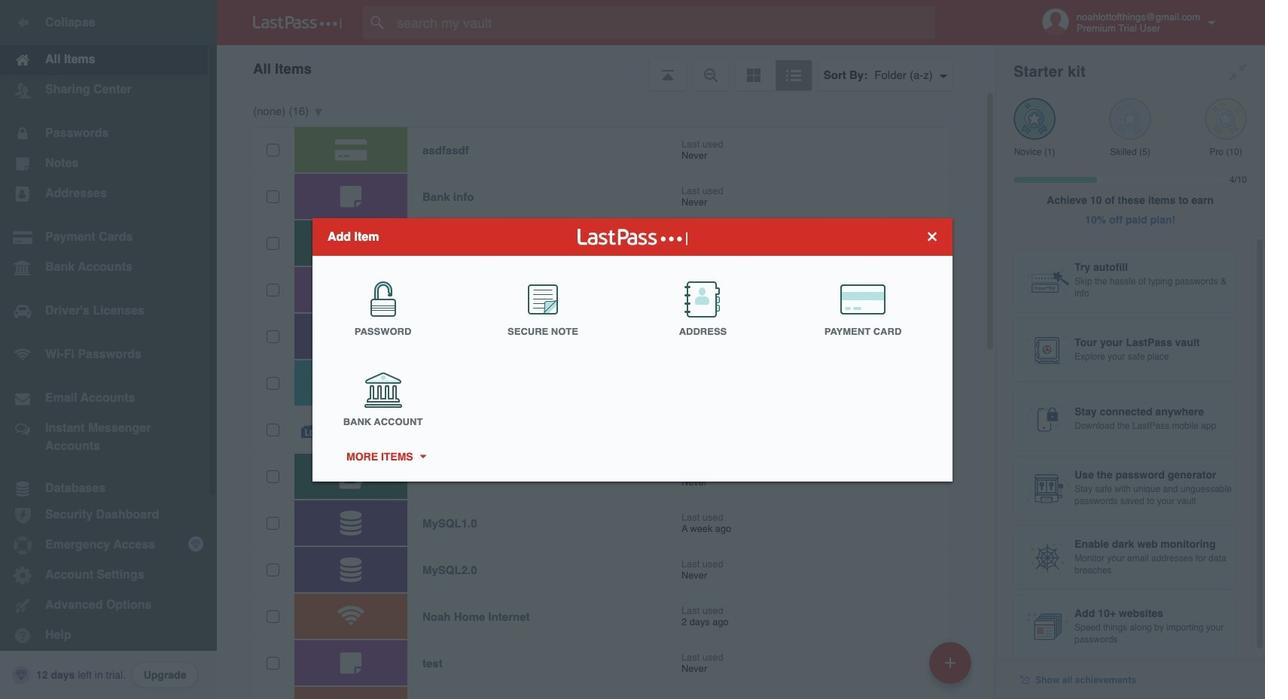 Task type: describe. For each thing, give the bounding box(es) containing it.
search my vault text field
[[363, 6, 965, 39]]

vault options navigation
[[217, 45, 996, 90]]

Search search field
[[363, 6, 965, 39]]

new item navigation
[[924, 638, 981, 700]]



Task type: vqa. For each thing, say whether or not it's contained in the screenshot.
New item icon
yes



Task type: locate. For each thing, give the bounding box(es) containing it.
new item image
[[945, 658, 956, 668]]

dialog
[[313, 218, 953, 482]]

main navigation navigation
[[0, 0, 217, 700]]

caret right image
[[417, 455, 428, 459]]

lastpass image
[[253, 16, 342, 29]]



